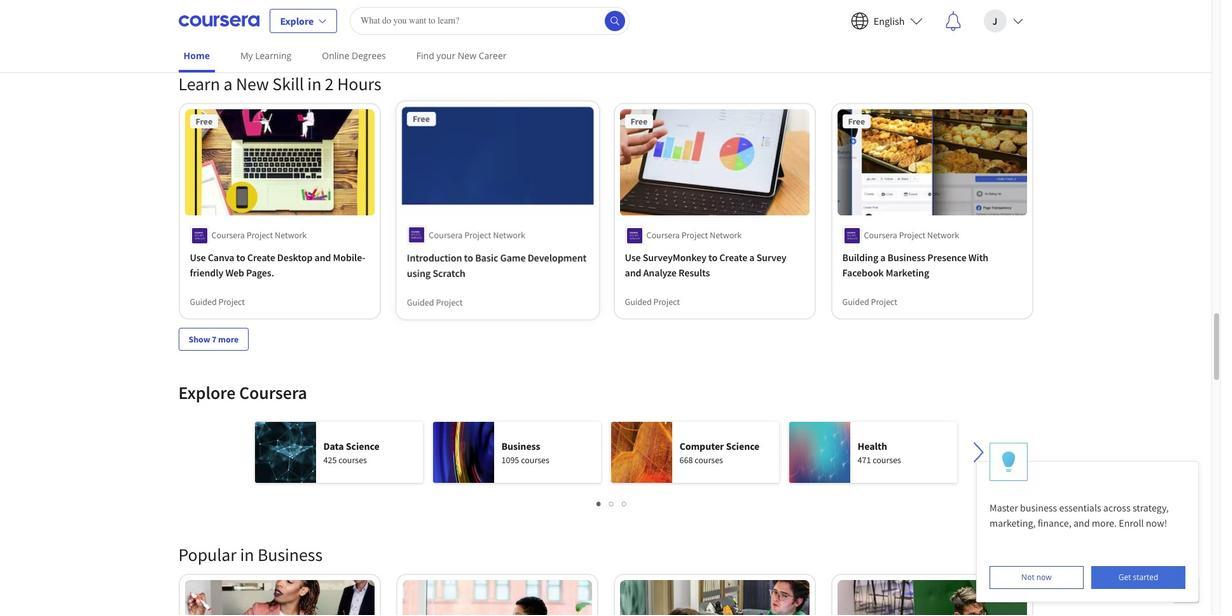 Task type: describe. For each thing, give the bounding box(es) containing it.
science for data science
[[346, 440, 379, 453]]

skill
[[272, 73, 304, 96]]

more for show 7 more
[[218, 334, 239, 345]]

show 5 more button
[[178, 9, 249, 32]]

now
[[1037, 572, 1052, 583]]

online
[[322, 50, 349, 62]]

use surveymonkey to create a survey and analyze results link
[[625, 251, 804, 281]]

business 1095 courses
[[502, 440, 549, 466]]

development
[[528, 251, 587, 264]]

career
[[479, 50, 507, 62]]

building
[[842, 252, 878, 265]]

free for to
[[412, 113, 430, 125]]

guided project for a
[[842, 297, 897, 308]]

coursera up data science image
[[239, 382, 307, 405]]

explore for explore coursera
[[178, 382, 236, 405]]

j button
[[973, 0, 1033, 41]]

project down "facebook"
[[871, 297, 897, 308]]

and inside 'use surveymonkey to create a survey and analyze results'
[[625, 267, 641, 280]]

help center image
[[1179, 583, 1194, 598]]

courses inside business 1095 courses
[[521, 455, 549, 466]]

health 471 courses
[[858, 440, 901, 466]]

create for a
[[719, 252, 747, 265]]

guided for surveymonkey
[[625, 297, 652, 308]]

guided project for to
[[407, 297, 462, 309]]

now!
[[1146, 517, 1167, 530]]

create for desktop
[[247, 252, 275, 265]]

network for a
[[710, 230, 742, 242]]

marketing,
[[990, 517, 1036, 530]]

master
[[990, 502, 1018, 515]]

coursera for canva
[[211, 230, 245, 242]]

show 5 more
[[189, 15, 239, 26]]

project down analyze
[[653, 297, 680, 308]]

finance,
[[1038, 517, 1072, 530]]

alice element
[[976, 443, 1199, 603]]

network for development
[[493, 229, 525, 241]]

guided for canva
[[190, 297, 217, 308]]

survey
[[757, 252, 787, 265]]

learn
[[178, 73, 220, 96]]

computer science image
[[611, 422, 672, 483]]

computer
[[680, 440, 724, 453]]

explore button
[[269, 9, 337, 33]]

surveymonkey
[[643, 252, 707, 265]]

marketing
[[886, 267, 929, 280]]

coursera project network for a
[[864, 230, 959, 242]]

and inside 'use canva to create desktop and mobile- friendly web pages.'
[[315, 252, 331, 265]]

1095
[[502, 455, 519, 466]]

0 horizontal spatial in
[[240, 544, 254, 567]]

more for show 5 more
[[218, 15, 239, 26]]

more.
[[1092, 517, 1117, 530]]

my
[[240, 50, 253, 62]]

business for popular in business
[[258, 544, 323, 567]]

668
[[680, 455, 693, 466]]

courses inside health 471 courses
[[873, 455, 901, 466]]

coursera for surveymonkey
[[647, 230, 680, 242]]

building a business presence with facebook marketing link
[[842, 251, 1022, 281]]

across
[[1103, 502, 1131, 515]]

guided for a
[[842, 297, 869, 308]]

coursera project network for to
[[428, 229, 525, 241]]

my learning link
[[235, 41, 297, 70]]

j
[[993, 14, 998, 27]]

my learning
[[240, 50, 291, 62]]

business for building a business presence with facebook marketing
[[888, 252, 926, 265]]

use surveymonkey to create a survey and analyze results
[[625, 252, 787, 280]]

project up 'use canva to create desktop and mobile- friendly web pages.'
[[247, 230, 273, 242]]

guided project for canva
[[190, 297, 245, 308]]

web
[[225, 267, 244, 280]]

pages.
[[246, 267, 274, 280]]

and inside master business essentials across strategy, marketing, finance, and more. enroll now!
[[1074, 517, 1090, 530]]

network for desktop
[[275, 230, 307, 242]]

master business essentials across strategy, marketing, finance, and more. enroll now!
[[990, 502, 1171, 530]]

strategy,
[[1133, 502, 1169, 515]]

data science image
[[255, 422, 316, 483]]

home
[[183, 50, 210, 62]]

scratch
[[432, 267, 465, 280]]

free for canva
[[196, 116, 212, 127]]

science for computer science
[[726, 440, 760, 453]]

with
[[969, 252, 988, 265]]

building a business presence with facebook marketing
[[842, 252, 988, 280]]

using
[[407, 267, 430, 280]]

introduction
[[407, 251, 462, 264]]

learn a new skill in 2 hours collection element
[[171, 52, 1041, 371]]

essentials
[[1059, 502, 1101, 515]]

popular
[[178, 544, 237, 567]]

friendly
[[190, 267, 223, 280]]

explore coursera
[[178, 382, 307, 405]]

2
[[325, 73, 334, 96]]

show for show 5 more
[[189, 15, 210, 26]]

show 7 more
[[189, 334, 239, 345]]

use for use surveymonkey to create a survey and analyze results
[[625, 252, 641, 265]]

explore for explore
[[280, 14, 314, 27]]

online degrees link
[[317, 41, 391, 70]]

english
[[874, 14, 905, 27]]

new for a
[[236, 73, 269, 96]]

enroll
[[1119, 517, 1144, 530]]



Task type: vqa. For each thing, say whether or not it's contained in the screenshot.
Mobile App on the right bottom of the page
no



Task type: locate. For each thing, give the bounding box(es) containing it.
1 vertical spatial explore
[[178, 382, 236, 405]]

0 vertical spatial show
[[189, 15, 210, 26]]

more
[[218, 15, 239, 26], [218, 334, 239, 345]]

show left the '5'
[[189, 15, 210, 26]]

use
[[190, 252, 206, 265], [625, 252, 641, 265]]

facebook
[[842, 267, 884, 280]]

guided down "facebook"
[[842, 297, 869, 308]]

5
[[212, 15, 217, 26]]

presence
[[927, 252, 967, 265]]

to inside introduction to basic game development using scratch
[[464, 251, 473, 264]]

1 horizontal spatial in
[[307, 73, 321, 96]]

move carousel right image
[[963, 438, 994, 468]]

create inside 'use canva to create desktop and mobile- friendly web pages.'
[[247, 252, 275, 265]]

0 horizontal spatial to
[[236, 252, 245, 265]]

explore inside explore popup button
[[280, 14, 314, 27]]

network up game
[[493, 229, 525, 241]]

1 more from the top
[[218, 15, 239, 26]]

a
[[224, 73, 232, 96], [749, 252, 755, 265], [880, 252, 886, 265]]

new
[[458, 50, 476, 62], [236, 73, 269, 96]]

1 horizontal spatial use
[[625, 252, 641, 265]]

0 vertical spatial and
[[315, 252, 331, 265]]

not now
[[1022, 572, 1052, 583]]

results
[[679, 267, 710, 280]]

a inside 'use surveymonkey to create a survey and analyze results'
[[749, 252, 755, 265]]

471
[[858, 455, 871, 466]]

coursera project network up basic in the left of the page
[[428, 229, 525, 241]]

new down my
[[236, 73, 269, 96]]

science right data at the bottom
[[346, 440, 379, 453]]

introduction to basic game development using scratch
[[407, 251, 587, 280]]

1 vertical spatial in
[[240, 544, 254, 567]]

1 vertical spatial and
[[625, 267, 641, 280]]

project up building a business presence with facebook marketing
[[899, 230, 926, 242]]

use canva to create desktop and mobile- friendly web pages. link
[[190, 251, 369, 281]]

coursera project network for canva
[[211, 230, 307, 242]]

2 show from the top
[[189, 334, 210, 345]]

learning
[[255, 50, 291, 62]]

science
[[346, 440, 379, 453], [726, 440, 760, 453]]

get
[[1119, 572, 1131, 583]]

0 horizontal spatial create
[[247, 252, 275, 265]]

and left analyze
[[625, 267, 641, 280]]

game
[[500, 251, 526, 264]]

a inside building a business presence with facebook marketing
[[880, 252, 886, 265]]

your
[[437, 50, 456, 62]]

use up friendly
[[190, 252, 206, 265]]

free for a
[[848, 116, 865, 127]]

guided down analyze
[[625, 297, 652, 308]]

popular in business
[[178, 544, 323, 567]]

recommended for mechanical engineers interested in leadership and management collection element
[[171, 0, 1041, 52]]

2 horizontal spatial a
[[880, 252, 886, 265]]

coursera project network up 'use canva to create desktop and mobile- friendly web pages.'
[[211, 230, 307, 242]]

network up desktop
[[275, 230, 307, 242]]

not
[[1022, 572, 1035, 583]]

desktop
[[277, 252, 313, 265]]

2 horizontal spatial business
[[888, 252, 926, 265]]

1 horizontal spatial explore
[[280, 14, 314, 27]]

to for use canva to create desktop and mobile- friendly web pages.
[[236, 252, 245, 265]]

coursera up "introduction" at the left of the page
[[428, 229, 462, 241]]

to inside 'use canva to create desktop and mobile- friendly web pages.'
[[236, 252, 245, 265]]

courses
[[338, 455, 367, 466], [521, 455, 549, 466], [695, 455, 723, 466], [873, 455, 901, 466]]

0 horizontal spatial use
[[190, 252, 206, 265]]

courses inside the "data science 425 courses"
[[338, 455, 367, 466]]

courses inside computer science 668 courses
[[695, 455, 723, 466]]

a for learn
[[224, 73, 232, 96]]

coursera up surveymonkey
[[647, 230, 680, 242]]

project
[[464, 229, 491, 241], [247, 230, 273, 242], [682, 230, 708, 242], [899, 230, 926, 242], [436, 297, 462, 309], [218, 297, 245, 308], [653, 297, 680, 308], [871, 297, 897, 308]]

get started
[[1119, 572, 1158, 583]]

guided project down "facebook"
[[842, 297, 897, 308]]

2 horizontal spatial to
[[709, 252, 717, 265]]

project up surveymonkey
[[682, 230, 708, 242]]

data
[[323, 440, 344, 453]]

What do you want to learn? text field
[[350, 7, 630, 35]]

use inside 'use surveymonkey to create a survey and analyze results'
[[625, 252, 641, 265]]

0 vertical spatial business
[[888, 252, 926, 265]]

guided project down scratch
[[407, 297, 462, 309]]

find your new career link
[[411, 41, 512, 70]]

project up basic in the left of the page
[[464, 229, 491, 241]]

coursera project network for surveymonkey
[[647, 230, 742, 242]]

1 horizontal spatial a
[[749, 252, 755, 265]]

0 horizontal spatial a
[[224, 73, 232, 96]]

create left the survey
[[719, 252, 747, 265]]

1 horizontal spatial business
[[502, 440, 540, 453]]

show left 7
[[189, 334, 210, 345]]

to up results
[[709, 252, 717, 265]]

2 science from the left
[[726, 440, 760, 453]]

use canva to create desktop and mobile- friendly web pages.
[[190, 252, 365, 280]]

1 vertical spatial show
[[189, 334, 210, 345]]

health image
[[789, 422, 850, 483]]

lightbulb tip image
[[1002, 451, 1015, 473]]

coursera image
[[178, 10, 259, 31]]

a left the survey
[[749, 252, 755, 265]]

degrees
[[352, 50, 386, 62]]

a right learn on the left of page
[[224, 73, 232, 96]]

science right computer
[[726, 440, 760, 453]]

introduction to basic game development using scratch link
[[407, 250, 589, 281]]

1 horizontal spatial new
[[458, 50, 476, 62]]

coursera project network
[[428, 229, 525, 241], [211, 230, 307, 242], [647, 230, 742, 242], [864, 230, 959, 242]]

project down web
[[218, 297, 245, 308]]

0 vertical spatial more
[[218, 15, 239, 26]]

mobile-
[[333, 252, 365, 265]]

business
[[1020, 502, 1057, 515]]

guided
[[407, 297, 434, 309], [190, 297, 217, 308], [625, 297, 652, 308], [842, 297, 869, 308]]

network
[[493, 229, 525, 241], [275, 230, 307, 242], [710, 230, 742, 242], [927, 230, 959, 242]]

in left the 2
[[307, 73, 321, 96]]

project down scratch
[[436, 297, 462, 309]]

425
[[323, 455, 337, 466]]

show inside show 7 more button
[[189, 334, 210, 345]]

started
[[1133, 572, 1158, 583]]

2 more from the top
[[218, 334, 239, 345]]

0 vertical spatial explore
[[280, 14, 314, 27]]

hours
[[337, 73, 381, 96]]

3 courses from the left
[[695, 455, 723, 466]]

courses right 425
[[338, 455, 367, 466]]

in right popular in the left bottom of the page
[[240, 544, 254, 567]]

learn a new skill in 2 hours
[[178, 73, 381, 96]]

coursera up the canva
[[211, 230, 245, 242]]

canva
[[208, 252, 234, 265]]

more right 7
[[218, 334, 239, 345]]

new for your
[[458, 50, 476, 62]]

guided down friendly
[[190, 297, 217, 308]]

0 horizontal spatial and
[[315, 252, 331, 265]]

2 use from the left
[[625, 252, 641, 265]]

business inside building a business presence with facebook marketing
[[888, 252, 926, 265]]

computer science 668 courses
[[680, 440, 760, 466]]

health
[[858, 440, 887, 453]]

find
[[416, 50, 434, 62]]

1 vertical spatial new
[[236, 73, 269, 96]]

1 use from the left
[[190, 252, 206, 265]]

coursera project network up surveymonkey
[[647, 230, 742, 242]]

business inside business 1095 courses
[[502, 440, 540, 453]]

1 vertical spatial more
[[218, 334, 239, 345]]

0 horizontal spatial business
[[258, 544, 323, 567]]

network for with
[[927, 230, 959, 242]]

None search field
[[350, 7, 630, 35]]

popular in business collection element
[[171, 523, 1041, 616]]

1 show from the top
[[189, 15, 210, 26]]

and down essentials
[[1074, 517, 1090, 530]]

2 vertical spatial business
[[258, 544, 323, 567]]

online degrees
[[322, 50, 386, 62]]

guided project
[[407, 297, 462, 309], [190, 297, 245, 308], [625, 297, 680, 308], [842, 297, 897, 308]]

not now button
[[990, 567, 1084, 590]]

1 courses from the left
[[338, 455, 367, 466]]

courses down computer
[[695, 455, 723, 466]]

coursera for to
[[428, 229, 462, 241]]

get started link
[[1092, 567, 1186, 590]]

2 courses from the left
[[521, 455, 549, 466]]

new right your
[[458, 50, 476, 62]]

business image
[[433, 422, 494, 483]]

use inside 'use canva to create desktop and mobile- friendly web pages.'
[[190, 252, 206, 265]]

more inside show 7 more button
[[218, 334, 239, 345]]

guided for to
[[407, 297, 434, 309]]

courses down health
[[873, 455, 901, 466]]

create inside 'use surveymonkey to create a survey and analyze results'
[[719, 252, 747, 265]]

1 create from the left
[[247, 252, 275, 265]]

1 science from the left
[[346, 440, 379, 453]]

a for building
[[880, 252, 886, 265]]

2 horizontal spatial and
[[1074, 517, 1090, 530]]

analyze
[[643, 267, 677, 280]]

0 horizontal spatial explore
[[178, 382, 236, 405]]

coursera for a
[[864, 230, 897, 242]]

1 horizontal spatial create
[[719, 252, 747, 265]]

in
[[307, 73, 321, 96], [240, 544, 254, 567]]

english button
[[841, 0, 933, 41]]

to for use surveymonkey to create a survey and analyze results
[[709, 252, 717, 265]]

2 vertical spatial and
[[1074, 517, 1090, 530]]

4 courses from the left
[[873, 455, 901, 466]]

coursera up building
[[864, 230, 897, 242]]

guided project for surveymonkey
[[625, 297, 680, 308]]

network up presence
[[927, 230, 959, 242]]

and left mobile- on the top left
[[315, 252, 331, 265]]

courses right 1095
[[521, 455, 549, 466]]

to inside 'use surveymonkey to create a survey and analyze results'
[[709, 252, 717, 265]]

2 create from the left
[[719, 252, 747, 265]]

more right the '5'
[[218, 15, 239, 26]]

guided project down friendly
[[190, 297, 245, 308]]

basic
[[475, 251, 498, 264]]

explore up learning
[[280, 14, 314, 27]]

data science 425 courses
[[323, 440, 379, 466]]

science inside the "data science 425 courses"
[[346, 440, 379, 453]]

explore down show 7 more button
[[178, 382, 236, 405]]

guided project down analyze
[[625, 297, 680, 308]]

guided down using
[[407, 297, 434, 309]]

to left basic in the left of the page
[[464, 251, 473, 264]]

free for surveymonkey
[[631, 116, 648, 127]]

show 7 more button
[[178, 328, 249, 351]]

coursera project network up building a business presence with facebook marketing
[[864, 230, 959, 242]]

find your new career
[[416, 50, 507, 62]]

use for use canva to create desktop and mobile- friendly web pages.
[[190, 252, 206, 265]]

use left surveymonkey
[[625, 252, 641, 265]]

home link
[[178, 41, 215, 73]]

1 horizontal spatial and
[[625, 267, 641, 280]]

show for show 7 more
[[189, 334, 210, 345]]

1 horizontal spatial science
[[726, 440, 760, 453]]

to
[[464, 251, 473, 264], [236, 252, 245, 265], [709, 252, 717, 265]]

0 vertical spatial in
[[307, 73, 321, 96]]

network up "use surveymonkey to create a survey and analyze results" link
[[710, 230, 742, 242]]

to up web
[[236, 252, 245, 265]]

and
[[315, 252, 331, 265], [625, 267, 641, 280], [1074, 517, 1090, 530]]

0 horizontal spatial new
[[236, 73, 269, 96]]

show inside show 5 more button
[[189, 15, 210, 26]]

more inside show 5 more button
[[218, 15, 239, 26]]

1 vertical spatial business
[[502, 440, 540, 453]]

show
[[189, 15, 210, 26], [189, 334, 210, 345]]

7
[[212, 334, 217, 345]]

1 horizontal spatial to
[[464, 251, 473, 264]]

create up pages. at top
[[247, 252, 275, 265]]

0 vertical spatial new
[[458, 50, 476, 62]]

0 horizontal spatial science
[[346, 440, 379, 453]]

a right building
[[880, 252, 886, 265]]

science inside computer science 668 courses
[[726, 440, 760, 453]]



